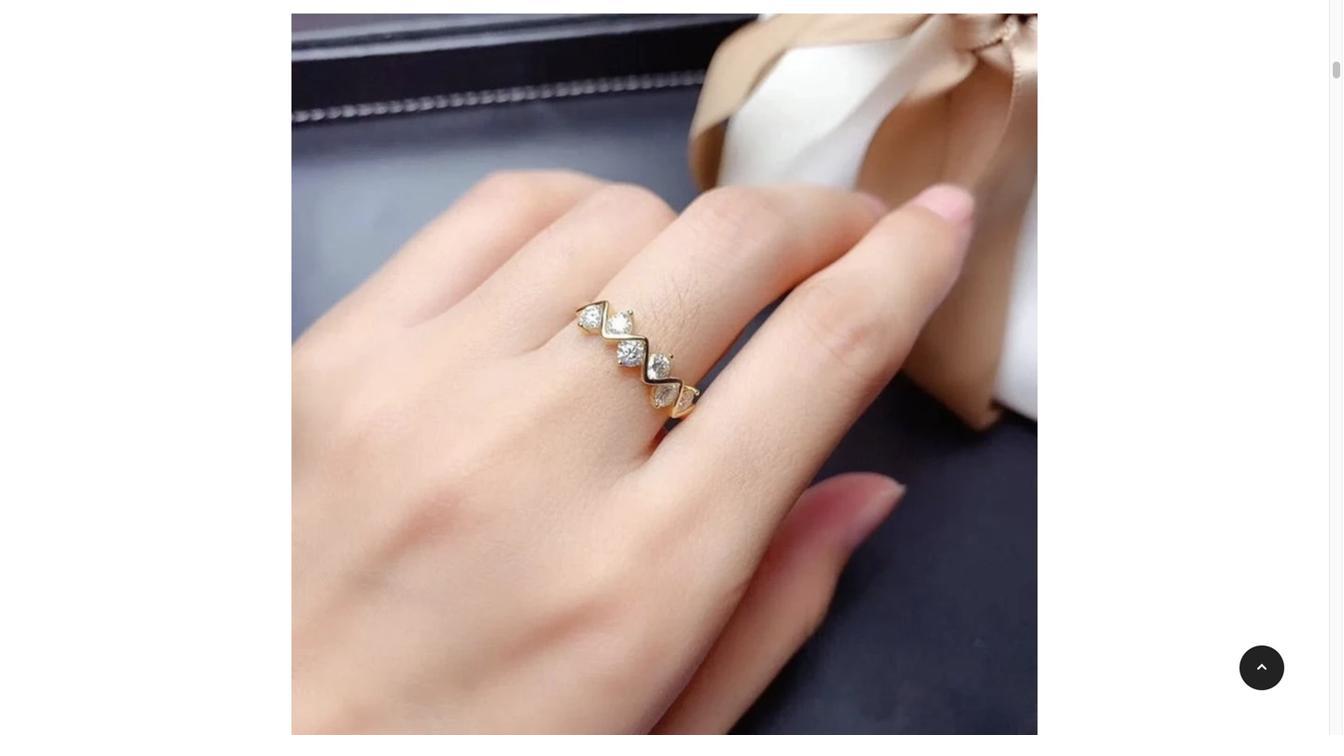 Task type: locate. For each thing, give the bounding box(es) containing it.
moissanite ring from etsy image
[[292, 2, 1038, 735]]



Task type: vqa. For each thing, say whether or not it's contained in the screenshot.
Moissanite ring from Etsy image
yes



